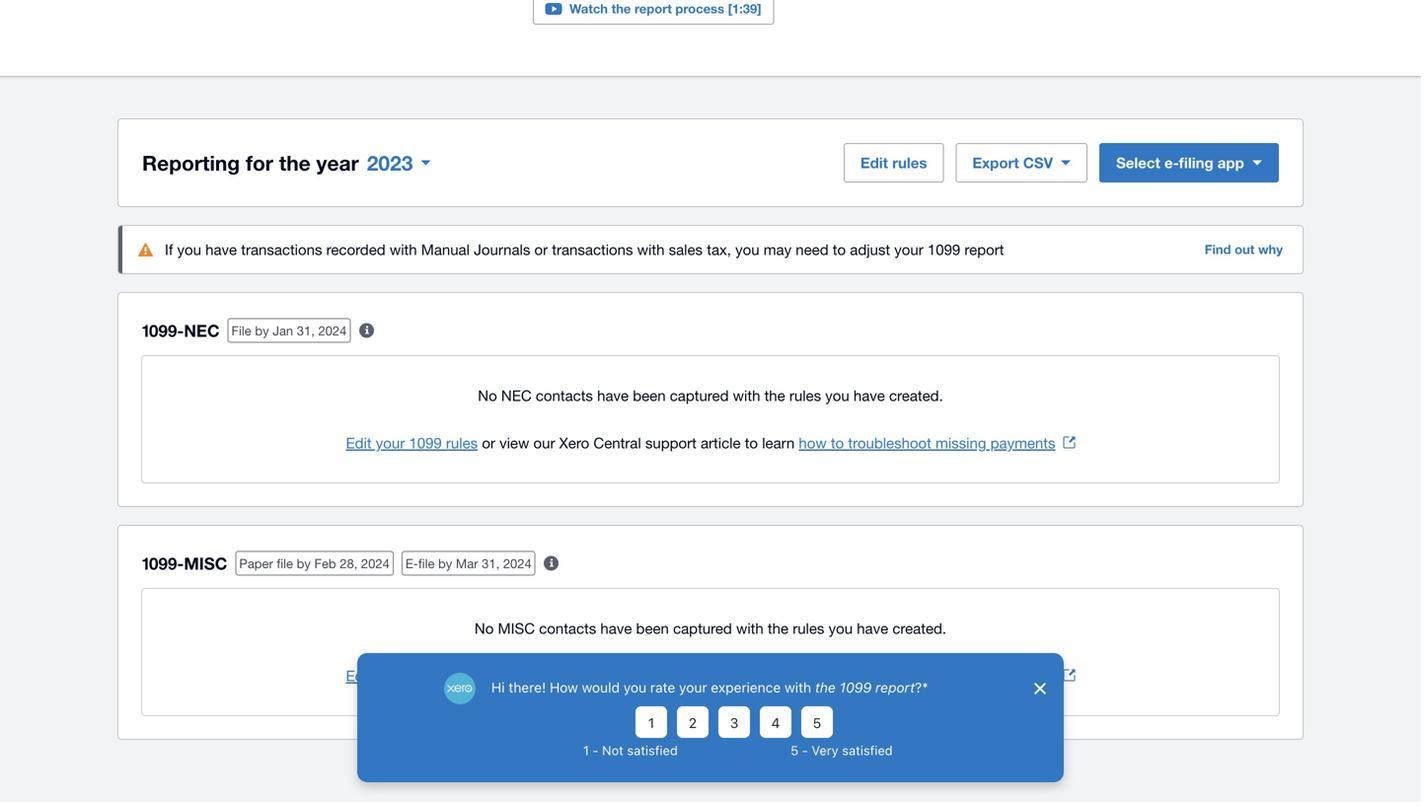Task type: describe. For each thing, give the bounding box(es) containing it.
[1:39]
[[728, 1, 762, 16]]

2024 for e-file by
[[503, 556, 532, 571]]

1 vertical spatial report
[[965, 241, 1004, 258]]

how for 1099-misc
[[799, 667, 827, 685]]

2023
[[367, 151, 413, 175]]

how for 1099-nec
[[799, 434, 827, 452]]

how to troubleshoot missing payments link for 1099-nec
[[799, 434, 1075, 452]]

misc for 1099-
[[184, 554, 227, 573]]

1 transactions from the left
[[241, 241, 322, 258]]

article for 1099-misc
[[701, 667, 741, 685]]

need
[[796, 241, 829, 258]]

recorded
[[326, 241, 386, 258]]

for
[[246, 151, 273, 175]]

learn for misc
[[762, 667, 795, 685]]

if you have transactions recorded with manual journals or transactions with sales tax, you may need to adjust your 1099 report
[[165, 241, 1004, 258]]

paper file by feb 28, 2024
[[239, 556, 390, 571]]

watch the report process [1:39] button
[[533, 0, 774, 25]]

xero for nec
[[559, 434, 589, 452]]

2023 button
[[359, 143, 439, 183]]

no nec contacts have been captured with the rules you have created.
[[478, 387, 943, 404]]

1099- for nec
[[142, 321, 184, 341]]

central for 1099-misc
[[594, 667, 641, 685]]

central for 1099-nec
[[594, 434, 641, 452]]

nec for no
[[501, 387, 532, 404]]

our for nec
[[534, 434, 555, 452]]

nec for nonemployee compensation image
[[347, 311, 386, 350]]

view for 1099-misc
[[500, 667, 529, 685]]

e-
[[1165, 154, 1179, 172]]

reporting for the year
[[142, 151, 359, 175]]

0 horizontal spatial 2024
[[318, 323, 347, 339]]

find out why
[[1205, 242, 1283, 257]]

0 vertical spatial your
[[895, 241, 924, 258]]

no misc contacts have been captured with the rules you have created.
[[475, 620, 947, 637]]

contacts for 1099-nec
[[536, 387, 593, 404]]

0 vertical spatial or
[[534, 241, 548, 258]]

edit your 1099 rules link for 1099-misc
[[346, 667, 478, 685]]

created. for 1099-misc
[[893, 620, 947, 637]]

main content containing reporting for the year
[[0, 0, 1421, 783]]

sales
[[669, 241, 703, 258]]

captured for 1099-misc
[[673, 620, 732, 637]]

tax,
[[707, 241, 731, 258]]

file
[[232, 323, 251, 339]]

or for misc
[[482, 667, 495, 685]]

support for misc
[[645, 667, 697, 685]]

edit your 1099 rules or view our xero central support article to learn how to troubleshoot missing payments for 1099-nec
[[346, 434, 1056, 452]]

mar
[[456, 556, 478, 571]]

nec for 1099-
[[184, 321, 220, 341]]

edit your 1099 rules link for 1099-nec
[[346, 434, 478, 452]]

warning icon image
[[138, 243, 153, 257]]

misc for no
[[498, 620, 535, 637]]

2024 for paper file by
[[361, 556, 390, 571]]

edit rules button
[[844, 143, 944, 183]]

or for nec
[[482, 434, 495, 452]]

edit for nec
[[346, 434, 372, 452]]

your for 1099-nec
[[376, 434, 405, 452]]

edit rules
[[861, 154, 927, 172]]

support for nec
[[645, 434, 697, 452]]

rules inside button
[[892, 154, 927, 172]]

file for e-
[[418, 556, 435, 571]]

paper
[[239, 556, 273, 571]]



Task type: vqa. For each thing, say whether or not it's contained in the screenshot.
been corresponding to 1099-NEC
yes



Task type: locate. For each thing, give the bounding box(es) containing it.
1 vertical spatial how to troubleshoot missing payments link
[[799, 667, 1075, 685]]

nec
[[184, 321, 220, 341], [501, 387, 532, 404]]

1 vertical spatial nec
[[501, 387, 532, 404]]

support down no nec contacts have been captured with the rules you have created.
[[645, 434, 697, 452]]

2 missing from the top
[[936, 667, 987, 685]]

0 vertical spatial report
[[635, 1, 672, 16]]

0 vertical spatial 31,
[[297, 323, 315, 339]]

1 vertical spatial contacts
[[539, 620, 596, 637]]

select e-filing app button
[[1100, 143, 1279, 183]]

1 article from the top
[[701, 434, 741, 452]]

xero
[[559, 434, 589, 452], [559, 667, 589, 685]]

no for 1099-misc
[[475, 620, 494, 637]]

2 central from the top
[[594, 667, 641, 685]]

been for 1099-misc
[[636, 620, 669, 637]]

watch the report process [1:39]
[[570, 1, 762, 16]]

2024 right jan
[[318, 323, 347, 339]]

edit inside button
[[861, 154, 888, 172]]

1099 for misc
[[409, 667, 442, 685]]

0 horizontal spatial nec
[[184, 321, 220, 341]]

select e-filing app
[[1116, 154, 1244, 172]]

how
[[799, 434, 827, 452], [799, 667, 827, 685]]

payments for misc
[[991, 667, 1056, 685]]

0 vertical spatial how
[[799, 434, 827, 452]]

filing
[[1179, 154, 1214, 172]]

1 edit your 1099 rules or view our xero central support article to learn how to troubleshoot missing payments from the top
[[346, 434, 1056, 452]]

2 troubleshoot from the top
[[848, 667, 932, 685]]

our
[[534, 434, 555, 452], [534, 667, 555, 685]]

31, right jan
[[297, 323, 315, 339]]

0 horizontal spatial transactions
[[241, 241, 322, 258]]

e-
[[406, 556, 418, 571]]

0 horizontal spatial misc
[[184, 554, 227, 573]]

troubleshoot for 1099-misc
[[848, 667, 932, 685]]

1 support from the top
[[645, 434, 697, 452]]

1 vertical spatial no
[[475, 620, 494, 637]]

troubleshoot
[[848, 434, 932, 452], [848, 667, 932, 685]]

1 how from the top
[[799, 434, 827, 452]]

contacts
[[536, 387, 593, 404], [539, 620, 596, 637]]

reporting
[[142, 151, 240, 175]]

1 horizontal spatial nec
[[501, 387, 532, 404]]

misc down misc for miscellaneous 'image' on the bottom of the page
[[498, 620, 535, 637]]

may
[[764, 241, 792, 258]]

transactions left recorded
[[241, 241, 322, 258]]

1099- left "paper"
[[142, 554, 184, 573]]

2 support from the top
[[645, 667, 697, 685]]

process
[[676, 1, 724, 16]]

troubleshoot for 1099-nec
[[848, 434, 932, 452]]

2 vertical spatial 1099
[[409, 667, 442, 685]]

edit
[[861, 154, 888, 172], [346, 434, 372, 452], [346, 667, 372, 685]]

1 vertical spatial missing
[[936, 667, 987, 685]]

0 vertical spatial support
[[645, 434, 697, 452]]

csv
[[1023, 154, 1053, 172]]

0 vertical spatial edit your 1099 rules link
[[346, 434, 478, 452]]

1 troubleshoot from the top
[[848, 434, 932, 452]]

no
[[478, 387, 497, 404], [475, 620, 494, 637]]

31,
[[297, 323, 315, 339], [482, 556, 500, 571]]

file by jan 31, 2024
[[232, 323, 347, 339]]

misc left "paper"
[[184, 554, 227, 573]]

1 vertical spatial how
[[799, 667, 827, 685]]

file
[[277, 556, 293, 571], [418, 556, 435, 571]]

out
[[1235, 242, 1255, 257]]

1 view from the top
[[500, 434, 529, 452]]

adjust
[[850, 241, 890, 258]]

1 vertical spatial 1099
[[409, 434, 442, 452]]

learn
[[762, 434, 795, 452], [762, 667, 795, 685]]

1 vertical spatial created.
[[893, 620, 947, 637]]

report
[[635, 1, 672, 16], [965, 241, 1004, 258]]

1 vertical spatial view
[[500, 667, 529, 685]]

main content
[[0, 0, 1421, 783]]

how to troubleshoot missing payments link for 1099-misc
[[799, 667, 1075, 685]]

1 horizontal spatial file
[[418, 556, 435, 571]]

article
[[701, 434, 741, 452], [701, 667, 741, 685]]

edit your 1099 rules or view our xero central support article to learn how to troubleshoot missing payments
[[346, 434, 1056, 452], [346, 667, 1056, 685]]

1 vertical spatial misc
[[498, 620, 535, 637]]

created. for 1099-nec
[[889, 387, 943, 404]]

0 vertical spatial misc
[[184, 554, 227, 573]]

missing
[[936, 434, 987, 452], [936, 667, 987, 685]]

with
[[390, 241, 417, 258], [637, 241, 665, 258], [733, 387, 760, 404], [736, 620, 764, 637]]

to
[[833, 241, 846, 258], [745, 434, 758, 452], [831, 434, 844, 452], [745, 667, 758, 685], [831, 667, 844, 685]]

our for misc
[[534, 667, 555, 685]]

by
[[255, 323, 269, 339], [297, 556, 311, 571], [438, 556, 452, 571]]

1099-nec
[[142, 321, 220, 341]]

0 vertical spatial view
[[500, 434, 529, 452]]

2 view from the top
[[500, 667, 529, 685]]

0 vertical spatial payments
[[991, 434, 1056, 452]]

learn for nec
[[762, 434, 795, 452]]

payments
[[991, 434, 1056, 452], [991, 667, 1056, 685]]

misc for miscellaneous image
[[532, 544, 571, 583]]

1 file from the left
[[277, 556, 293, 571]]

1 vertical spatial your
[[376, 434, 405, 452]]

0 vertical spatial troubleshoot
[[848, 434, 932, 452]]

1 horizontal spatial misc
[[498, 620, 535, 637]]

edit for misc
[[346, 667, 372, 685]]

report inside button
[[635, 1, 672, 16]]

0 vertical spatial article
[[701, 434, 741, 452]]

e-file by mar 31, 2024
[[406, 556, 532, 571]]

dialog
[[357, 653, 1064, 783]]

jan
[[273, 323, 293, 339]]

file for paper
[[277, 556, 293, 571]]

2 horizontal spatial by
[[438, 556, 452, 571]]

2 horizontal spatial 2024
[[503, 556, 532, 571]]

find out why button
[[1193, 234, 1295, 266]]

0 vertical spatial central
[[594, 434, 641, 452]]

1 vertical spatial troubleshoot
[[848, 667, 932, 685]]

1 vertical spatial been
[[636, 620, 669, 637]]

2 vertical spatial your
[[376, 667, 405, 685]]

1 vertical spatial our
[[534, 667, 555, 685]]

0 vertical spatial 1099
[[928, 241, 961, 258]]

1099- for misc
[[142, 554, 184, 573]]

report down export
[[965, 241, 1004, 258]]

the
[[612, 1, 631, 16], [279, 151, 311, 175], [765, 387, 785, 404], [768, 620, 789, 637]]

watch
[[570, 1, 608, 16]]

contacts for 1099-misc
[[539, 620, 596, 637]]

the inside button
[[612, 1, 631, 16]]

1 vertical spatial edit your 1099 rules or view our xero central support article to learn how to troubleshoot missing payments
[[346, 667, 1056, 685]]

payments for nec
[[991, 434, 1056, 452]]

28,
[[340, 556, 358, 571]]

1 vertical spatial edit your 1099 rules link
[[346, 667, 478, 685]]

2 xero from the top
[[559, 667, 589, 685]]

captured
[[670, 387, 729, 404], [673, 620, 732, 637]]

edit your 1099 rules link
[[346, 434, 478, 452], [346, 667, 478, 685]]

by right file
[[255, 323, 269, 339]]

missing for 1099-misc
[[936, 667, 987, 685]]

view
[[500, 434, 529, 452], [500, 667, 529, 685]]

your
[[895, 241, 924, 258], [376, 434, 405, 452], [376, 667, 405, 685]]

1 vertical spatial xero
[[559, 667, 589, 685]]

1 horizontal spatial report
[[965, 241, 1004, 258]]

edit your 1099 rules or view our xero central support article to learn how to troubleshoot missing payments down the no misc contacts have been captured with the rules you have created.
[[346, 667, 1056, 685]]

your for 1099-misc
[[376, 667, 405, 685]]

support
[[645, 434, 697, 452], [645, 667, 697, 685]]

1 vertical spatial 1099-
[[142, 554, 184, 573]]

31, right mar on the left bottom
[[482, 556, 500, 571]]

missing for 1099-nec
[[936, 434, 987, 452]]

2 vertical spatial edit
[[346, 667, 372, 685]]

0 horizontal spatial file
[[277, 556, 293, 571]]

1 how to troubleshoot missing payments link from the top
[[799, 434, 1075, 452]]

feb
[[314, 556, 336, 571]]

manual
[[421, 241, 470, 258]]

0 vertical spatial created.
[[889, 387, 943, 404]]

0 horizontal spatial 31,
[[297, 323, 315, 339]]

1099- left file
[[142, 321, 184, 341]]

1 1099- from the top
[[142, 321, 184, 341]]

edit your 1099 rules or view our xero central support article to learn how to troubleshoot missing payments for 1099-misc
[[346, 667, 1056, 685]]

support down the no misc contacts have been captured with the rules you have created.
[[645, 667, 697, 685]]

1 vertical spatial captured
[[673, 620, 732, 637]]

0 vertical spatial 1099-
[[142, 321, 184, 341]]

1099-
[[142, 321, 184, 341], [142, 554, 184, 573]]

2 1099- from the top
[[142, 554, 184, 573]]

export
[[973, 154, 1019, 172]]

0 vertical spatial no
[[478, 387, 497, 404]]

1099 for nec
[[409, 434, 442, 452]]

been
[[633, 387, 666, 404], [636, 620, 669, 637]]

0 vertical spatial nec
[[184, 321, 220, 341]]

0 vertical spatial missing
[[936, 434, 987, 452]]

captured for 1099-nec
[[670, 387, 729, 404]]

0 vertical spatial edit your 1099 rules or view our xero central support article to learn how to troubleshoot missing payments
[[346, 434, 1056, 452]]

if
[[165, 241, 173, 258]]

why
[[1258, 242, 1283, 257]]

journals
[[474, 241, 530, 258]]

select
[[1116, 154, 1161, 172]]

1 horizontal spatial 2024
[[361, 556, 390, 571]]

1 vertical spatial payments
[[991, 667, 1056, 685]]

1 central from the top
[[594, 434, 641, 452]]

1 vertical spatial 31,
[[482, 556, 500, 571]]

2 edit your 1099 rules or view our xero central support article to learn how to troubleshoot missing payments from the top
[[346, 667, 1056, 685]]

2024 right 28,
[[361, 556, 390, 571]]

2 vertical spatial or
[[482, 667, 495, 685]]

export csv button
[[956, 143, 1088, 183]]

1 horizontal spatial transactions
[[552, 241, 633, 258]]

misc
[[184, 554, 227, 573], [498, 620, 535, 637]]

article down the no misc contacts have been captured with the rules you have created.
[[701, 667, 741, 685]]

2 how from the top
[[799, 667, 827, 685]]

transactions
[[241, 241, 322, 258], [552, 241, 633, 258]]

find
[[1205, 242, 1231, 257]]

1 vertical spatial learn
[[762, 667, 795, 685]]

app
[[1218, 154, 1244, 172]]

1 vertical spatial edit
[[346, 434, 372, 452]]

created.
[[889, 387, 943, 404], [893, 620, 947, 637]]

2 learn from the top
[[762, 667, 795, 685]]

0 vertical spatial learn
[[762, 434, 795, 452]]

by for paper
[[297, 556, 311, 571]]

1099
[[928, 241, 961, 258], [409, 434, 442, 452], [409, 667, 442, 685]]

central
[[594, 434, 641, 452], [594, 667, 641, 685]]

rules
[[892, 154, 927, 172], [790, 387, 821, 404], [446, 434, 478, 452], [793, 620, 825, 637], [446, 667, 478, 685]]

year
[[316, 151, 359, 175]]

0 horizontal spatial by
[[255, 323, 269, 339]]

been for 1099-nec
[[633, 387, 666, 404]]

0 vertical spatial xero
[[559, 434, 589, 452]]

have
[[205, 241, 237, 258], [597, 387, 629, 404], [854, 387, 885, 404], [601, 620, 632, 637], [857, 620, 889, 637]]

0 vertical spatial how to troubleshoot missing payments link
[[799, 434, 1075, 452]]

2 edit your 1099 rules link from the top
[[346, 667, 478, 685]]

file left mar on the left bottom
[[418, 556, 435, 571]]

learn down no nec contacts have been captured with the rules you have created.
[[762, 434, 795, 452]]

learn down the no misc contacts have been captured with the rules you have created.
[[762, 667, 795, 685]]

1 vertical spatial central
[[594, 667, 641, 685]]

transactions right the journals
[[552, 241, 633, 258]]

you
[[177, 241, 201, 258], [735, 241, 760, 258], [825, 387, 850, 404], [829, 620, 853, 637]]

1 our from the top
[[534, 434, 555, 452]]

1 vertical spatial or
[[482, 434, 495, 452]]

2 payments from the top
[[991, 667, 1056, 685]]

2 article from the top
[[701, 667, 741, 685]]

0 vertical spatial contacts
[[536, 387, 593, 404]]

1099-misc
[[142, 554, 227, 573]]

or
[[534, 241, 548, 258], [482, 434, 495, 452], [482, 667, 495, 685]]

1 horizontal spatial 31,
[[482, 556, 500, 571]]

report left process on the top of page
[[635, 1, 672, 16]]

xero for misc
[[559, 667, 589, 685]]

file right "paper"
[[277, 556, 293, 571]]

2 file from the left
[[418, 556, 435, 571]]

2 transactions from the left
[[552, 241, 633, 258]]

2024 right mar on the left bottom
[[503, 556, 532, 571]]

0 vertical spatial been
[[633, 387, 666, 404]]

2 our from the top
[[534, 667, 555, 685]]

article for 1099-nec
[[701, 434, 741, 452]]

0 vertical spatial edit
[[861, 154, 888, 172]]

0 horizontal spatial report
[[635, 1, 672, 16]]

export csv
[[973, 154, 1053, 172]]

1 vertical spatial article
[[701, 667, 741, 685]]

2024
[[318, 323, 347, 339], [361, 556, 390, 571], [503, 556, 532, 571]]

by for e-
[[438, 556, 452, 571]]

edit your 1099 rules or view our xero central support article to learn how to troubleshoot missing payments down no nec contacts have been captured with the rules you have created.
[[346, 434, 1056, 452]]

0 vertical spatial our
[[534, 434, 555, 452]]

1 learn from the top
[[762, 434, 795, 452]]

1 xero from the top
[[559, 434, 589, 452]]

by left feb
[[297, 556, 311, 571]]

1 payments from the top
[[991, 434, 1056, 452]]

1 missing from the top
[[936, 434, 987, 452]]

no for 1099-nec
[[478, 387, 497, 404]]

article down no nec contacts have been captured with the rules you have created.
[[701, 434, 741, 452]]

1 vertical spatial support
[[645, 667, 697, 685]]

view for 1099-nec
[[500, 434, 529, 452]]

by left mar on the left bottom
[[438, 556, 452, 571]]

0 vertical spatial captured
[[670, 387, 729, 404]]

1 horizontal spatial by
[[297, 556, 311, 571]]

1 edit your 1099 rules link from the top
[[346, 434, 478, 452]]

2 how to troubleshoot missing payments link from the top
[[799, 667, 1075, 685]]

how to troubleshoot missing payments link
[[799, 434, 1075, 452], [799, 667, 1075, 685]]



